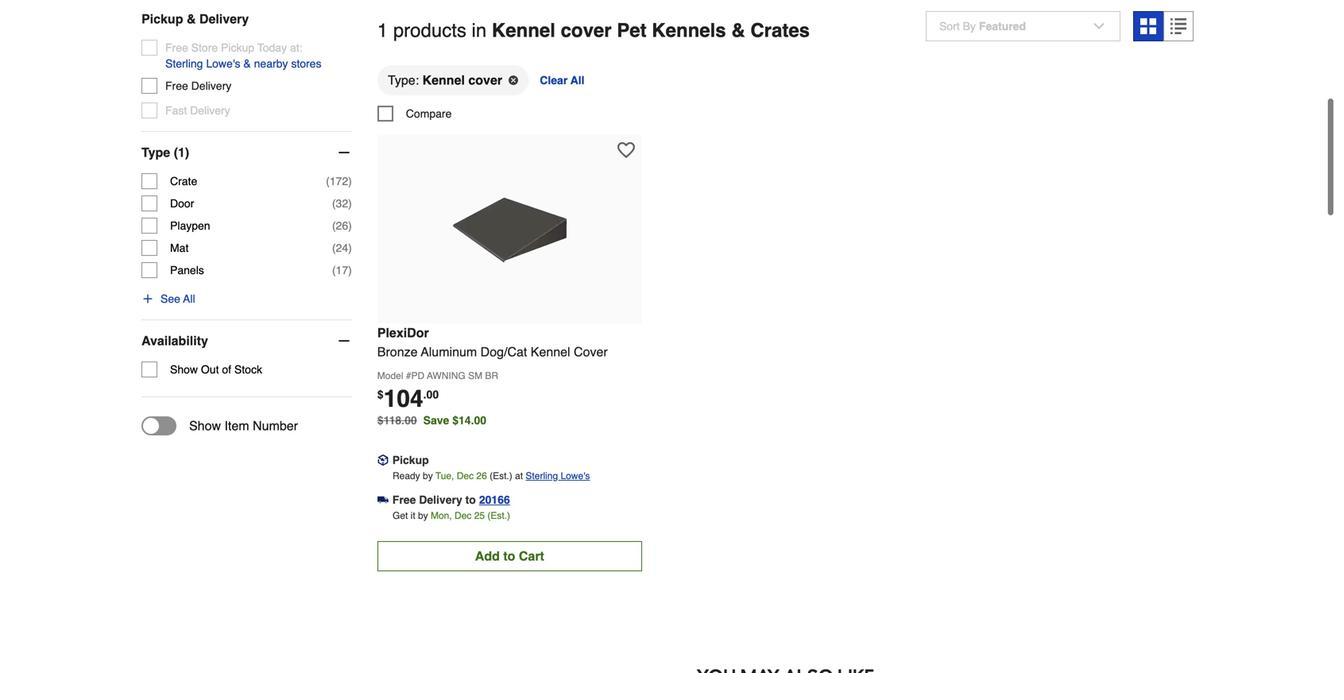 Task type: locate. For each thing, give the bounding box(es) containing it.
$118.00 save $14.00
[[377, 414, 486, 427]]

number
[[253, 419, 298, 433]]

all right see
[[183, 293, 195, 305]]

availability
[[141, 334, 208, 348]]

#
[[406, 370, 411, 381]]

2 vertical spatial pickup
[[393, 454, 429, 466]]

dec
[[457, 470, 474, 482], [455, 510, 472, 521]]

4 ) from the top
[[348, 242, 352, 254]]

& up store
[[187, 12, 196, 26]]

show left item
[[189, 419, 221, 433]]

minus image
[[336, 145, 352, 161], [336, 333, 352, 349]]

delivery down free delivery
[[190, 104, 230, 117]]

of
[[222, 363, 231, 376]]

pet
[[617, 20, 647, 41]]

fast
[[165, 104, 187, 117]]

)
[[348, 175, 352, 188], [348, 197, 352, 210], [348, 219, 352, 232], [348, 242, 352, 254], [348, 264, 352, 277]]

add
[[475, 549, 500, 563]]

to right add
[[503, 549, 515, 563]]

0 vertical spatial free
[[165, 41, 188, 54]]

) up ( 26 )
[[348, 197, 352, 210]]

compare
[[406, 107, 452, 120]]

) up ( 24 )
[[348, 219, 352, 232]]

free left store
[[165, 41, 188, 54]]

list box
[[377, 64, 1194, 106]]

all for clear all
[[571, 74, 585, 87]]

1 vertical spatial dec
[[455, 510, 472, 521]]

save
[[423, 414, 449, 427]]

1 horizontal spatial 26
[[476, 470, 487, 482]]

ready
[[393, 470, 420, 482]]

lowe's
[[206, 57, 240, 70], [561, 470, 590, 482]]

by right it
[[418, 510, 428, 521]]

get
[[393, 510, 408, 521]]

0 horizontal spatial cover
[[468, 73, 502, 87]]

0 vertical spatial sterling
[[165, 57, 203, 70]]

2 ) from the top
[[348, 197, 352, 210]]

ready by tue, dec 26 (est.) at sterling lowe's
[[393, 470, 590, 482]]

1 horizontal spatial all
[[571, 74, 585, 87]]

1 horizontal spatial sterling
[[526, 470, 558, 482]]

store
[[191, 41, 218, 54]]

) for ( 24 )
[[348, 242, 352, 254]]

minus image left the bronze
[[336, 333, 352, 349]]

actual price $104.00 element
[[377, 385, 439, 412]]

1 vertical spatial by
[[418, 510, 428, 521]]

at:
[[290, 41, 302, 54]]

1 vertical spatial show
[[189, 419, 221, 433]]

20166 button
[[479, 492, 510, 508]]

free delivery
[[165, 80, 231, 92]]

type
[[141, 145, 170, 160]]

) up 17
[[348, 242, 352, 254]]

5 ) from the top
[[348, 264, 352, 277]]

pd
[[411, 370, 425, 381]]

pickup up free delivery
[[141, 12, 183, 26]]

see
[[161, 293, 180, 305]]

1 horizontal spatial to
[[503, 549, 515, 563]]

products
[[393, 20, 466, 41]]

1 horizontal spatial lowe's
[[561, 470, 590, 482]]

0 vertical spatial to
[[465, 494, 476, 506]]

show left out
[[170, 363, 198, 376]]

0 horizontal spatial sterling
[[165, 57, 203, 70]]

1 vertical spatial minus image
[[336, 333, 352, 349]]

1 vertical spatial lowe's
[[561, 470, 590, 482]]

stock
[[234, 363, 262, 376]]

show for show out of stock
[[170, 363, 198, 376]]

delivery up the fast delivery
[[191, 80, 231, 92]]

$118.00
[[377, 414, 417, 427]]

sm
[[468, 370, 483, 381]]

(est.)
[[490, 470, 512, 482], [488, 510, 510, 521]]

1 minus image from the top
[[336, 145, 352, 161]]

1 ) from the top
[[348, 175, 352, 188]]

2 vertical spatial free
[[393, 494, 416, 506]]

2 vertical spatial kennel
[[531, 344, 570, 359]]

1 vertical spatial free
[[165, 80, 188, 92]]

1 vertical spatial 26
[[476, 470, 487, 482]]

3 ) from the top
[[348, 219, 352, 232]]

2 horizontal spatial pickup
[[393, 454, 429, 466]]

1 products in kennel cover pet kennels & crates
[[377, 20, 810, 41]]

clear all
[[540, 74, 585, 87]]

1 horizontal spatial pickup
[[221, 41, 254, 54]]

0 vertical spatial lowe's
[[206, 57, 240, 70]]

0 vertical spatial cover
[[561, 20, 612, 41]]

to up '25'
[[465, 494, 476, 506]]

sterling right the at
[[526, 470, 558, 482]]

lowe's down the free store pickup today at: at the top of page
[[206, 57, 240, 70]]

nearby
[[254, 57, 288, 70]]

) for ( 32 )
[[348, 197, 352, 210]]

dec right tue,
[[457, 470, 474, 482]]

delivery up mon,
[[419, 494, 462, 506]]

list box containing type:
[[377, 64, 1194, 106]]

0 vertical spatial minus image
[[336, 145, 352, 161]]

0 vertical spatial pickup
[[141, 12, 183, 26]]

) for ( 17 )
[[348, 264, 352, 277]]

heart outline image
[[617, 141, 635, 159]]

kennel inside plexidor bronze aluminum dog/cat kennel cover
[[531, 344, 570, 359]]

17
[[336, 264, 348, 277]]

1 vertical spatial to
[[503, 549, 515, 563]]

1 vertical spatial all
[[183, 293, 195, 305]]

1 vertical spatial kennel
[[423, 73, 465, 87]]

& down the free store pickup today at: at the top of page
[[244, 57, 251, 70]]

to
[[465, 494, 476, 506], [503, 549, 515, 563]]

( 17 )
[[332, 264, 352, 277]]

(est.) left the at
[[490, 470, 512, 482]]

minus image up ( 172 )
[[336, 145, 352, 161]]

kennel inside list box
[[423, 73, 465, 87]]

free up fast
[[165, 80, 188, 92]]

0 horizontal spatial all
[[183, 293, 195, 305]]

bronze
[[377, 344, 418, 359]]

) for ( 172 )
[[348, 175, 352, 188]]

to inside button
[[503, 549, 515, 563]]

0 horizontal spatial 26
[[336, 219, 348, 232]]

1 vertical spatial cover
[[468, 73, 502, 87]]

0 horizontal spatial to
[[465, 494, 476, 506]]

tue,
[[436, 470, 454, 482]]

26
[[336, 219, 348, 232], [476, 470, 487, 482]]

) down ( 24 )
[[348, 264, 352, 277]]

& left the 'crates' at top
[[732, 20, 745, 41]]

.00
[[423, 388, 439, 401]]

sterling down store
[[165, 57, 203, 70]]

free
[[165, 41, 188, 54], [165, 80, 188, 92], [393, 494, 416, 506]]

&
[[187, 12, 196, 26], [732, 20, 745, 41], [244, 57, 251, 70]]

show
[[170, 363, 198, 376], [189, 419, 221, 433]]

$14.00
[[452, 414, 486, 427]]

$
[[377, 388, 384, 401]]

model # pd awning sm br
[[377, 370, 498, 381]]

plus image
[[141, 293, 154, 305]]

1 vertical spatial pickup
[[221, 41, 254, 54]]

cover
[[561, 20, 612, 41], [468, 73, 502, 87]]

0 horizontal spatial lowe's
[[206, 57, 240, 70]]

minus image inside the availability button
[[336, 333, 352, 349]]

lowe's right the at
[[561, 470, 590, 482]]

kennel up compare
[[423, 73, 465, 87]]

add to cart button
[[377, 541, 642, 571]]

pickup up sterling lowe's & nearby stores at the left top of page
[[221, 41, 254, 54]]

& inside button
[[244, 57, 251, 70]]

2 minus image from the top
[[336, 333, 352, 349]]

all
[[571, 74, 585, 87], [183, 293, 195, 305]]

was price $118.00 element
[[377, 410, 423, 427]]

0 vertical spatial all
[[571, 74, 585, 87]]

pickup up 'ready' at the bottom
[[393, 454, 429, 466]]

clear all button
[[538, 64, 586, 96]]

show inside show item number element
[[189, 419, 221, 433]]

delivery
[[199, 12, 249, 26], [191, 80, 231, 92], [190, 104, 230, 117], [419, 494, 462, 506]]

all inside list box
[[571, 74, 585, 87]]

all right 'clear' on the top left of page
[[571, 74, 585, 87]]

cover left the pet
[[561, 20, 612, 41]]

0 vertical spatial dec
[[457, 470, 474, 482]]

type:
[[388, 73, 419, 87]]

172
[[330, 175, 348, 188]]

sterling
[[165, 57, 203, 70], [526, 470, 558, 482]]

plexidor
[[377, 325, 429, 340]]

truck filled image
[[377, 494, 389, 506]]

pickup for pickup & delivery
[[141, 12, 183, 26]]

lowe's inside button
[[206, 57, 240, 70]]

kennel
[[492, 20, 556, 41], [423, 73, 465, 87], [531, 344, 570, 359]]

minus image for type
[[336, 145, 352, 161]]

(est.) down the 20166 button on the left bottom
[[488, 510, 510, 521]]

0 horizontal spatial pickup
[[141, 12, 183, 26]]

by
[[423, 470, 433, 482], [418, 510, 428, 521]]

kennel right the in
[[492, 20, 556, 41]]

) up the ( 32 )
[[348, 175, 352, 188]]

26 up the 20166 button on the left bottom
[[476, 470, 487, 482]]

minus image for availability
[[336, 333, 352, 349]]

kennel left cover
[[531, 344, 570, 359]]

add to cart
[[475, 549, 544, 563]]

cover left close circle filled 'image' at top left
[[468, 73, 502, 87]]

dec left '25'
[[455, 510, 472, 521]]

today
[[257, 41, 287, 54]]

get it by mon, dec 25 (est.)
[[393, 510, 510, 521]]

delivery up the free store pickup today at: at the top of page
[[199, 12, 249, 26]]

1 horizontal spatial &
[[244, 57, 251, 70]]

by left tue,
[[423, 470, 433, 482]]

0 vertical spatial show
[[170, 363, 198, 376]]

sterling inside the sterling lowe's & nearby stores button
[[165, 57, 203, 70]]

(
[[326, 175, 330, 188], [332, 197, 336, 210], [332, 219, 336, 232], [332, 242, 336, 254], [332, 264, 336, 277]]

25
[[474, 510, 485, 521]]

26 up ( 24 )
[[336, 219, 348, 232]]

free up get
[[393, 494, 416, 506]]

0 vertical spatial kennel
[[492, 20, 556, 41]]



Task type: describe. For each thing, give the bounding box(es) containing it.
list view image
[[1171, 18, 1187, 34]]

stores
[[291, 57, 321, 70]]

cart
[[519, 549, 544, 563]]

model
[[377, 370, 403, 381]]

20166
[[479, 494, 510, 506]]

32
[[336, 197, 348, 210]]

door
[[170, 197, 194, 210]]

out
[[201, 363, 219, 376]]

(1)
[[174, 145, 189, 160]]

delivery for fast delivery
[[190, 104, 230, 117]]

close circle filled image
[[509, 75, 518, 85]]

awning
[[427, 370, 466, 381]]

kennels
[[652, 20, 726, 41]]

pickup image
[[377, 455, 389, 466]]

plexidor bronze aluminum dog/cat kennel cover
[[377, 325, 608, 359]]

pickup for pickup
[[393, 454, 429, 466]]

free for free delivery
[[165, 80, 188, 92]]

sterling lowe's & nearby stores
[[165, 57, 321, 70]]

1 horizontal spatial cover
[[561, 20, 612, 41]]

panels
[[170, 264, 204, 277]]

( 24 )
[[332, 242, 352, 254]]

aluminum
[[421, 344, 477, 359]]

delivery for free delivery
[[191, 80, 231, 92]]

see all
[[161, 293, 195, 305]]

( for 24
[[332, 242, 336, 254]]

dog/cat
[[481, 344, 527, 359]]

( for 17
[[332, 264, 336, 277]]

sterling lowe's button
[[526, 468, 590, 484]]

( 172 )
[[326, 175, 352, 188]]

show item number
[[189, 419, 298, 433]]

( 32 )
[[332, 197, 352, 210]]

crate
[[170, 175, 197, 188]]

see all button
[[141, 291, 195, 307]]

24
[[336, 242, 348, 254]]

mon,
[[431, 510, 452, 521]]

show for show item number
[[189, 419, 221, 433]]

0 vertical spatial (est.)
[[490, 470, 512, 482]]

show item number element
[[141, 417, 298, 436]]

show out of stock
[[170, 363, 262, 376]]

cover
[[574, 344, 608, 359]]

1 vertical spatial sterling
[[526, 470, 558, 482]]

at
[[515, 470, 523, 482]]

104
[[384, 385, 423, 412]]

br
[[485, 370, 498, 381]]

it
[[411, 510, 415, 521]]

in
[[472, 20, 487, 41]]

all for see all
[[183, 293, 195, 305]]

plexidor bronze aluminum dog/cat kennel cover image
[[422, 142, 597, 317]]

( for 26
[[332, 219, 336, 232]]

2 horizontal spatial &
[[732, 20, 745, 41]]

sterling lowe's & nearby stores button
[[165, 56, 321, 72]]

free for free store pickup today at:
[[165, 41, 188, 54]]

mat
[[170, 242, 189, 254]]

1
[[377, 20, 388, 41]]

0 vertical spatial 26
[[336, 219, 348, 232]]

free store pickup today at:
[[165, 41, 302, 54]]

1 vertical spatial (est.)
[[488, 510, 510, 521]]

grid view image
[[1141, 18, 1157, 34]]

clear
[[540, 74, 568, 87]]

0 horizontal spatial &
[[187, 12, 196, 26]]

type: kennel cover
[[388, 73, 502, 87]]

crates
[[751, 20, 810, 41]]

free delivery to 20166
[[393, 494, 510, 506]]

item
[[225, 419, 249, 433]]

pickup & delivery
[[141, 12, 249, 26]]

1002484528 element
[[377, 106, 452, 122]]

$ 104 .00
[[377, 385, 439, 412]]

( for 32
[[332, 197, 336, 210]]

delivery for free delivery to 20166
[[419, 494, 462, 506]]

type (1)
[[141, 145, 189, 160]]

( for 172
[[326, 175, 330, 188]]

0 vertical spatial by
[[423, 470, 433, 482]]

( 26 )
[[332, 219, 352, 232]]

availability button
[[141, 320, 352, 362]]

playpen
[[170, 219, 210, 232]]

) for ( 26 )
[[348, 219, 352, 232]]

fast delivery
[[165, 104, 230, 117]]



Task type: vqa. For each thing, say whether or not it's contained in the screenshot.


